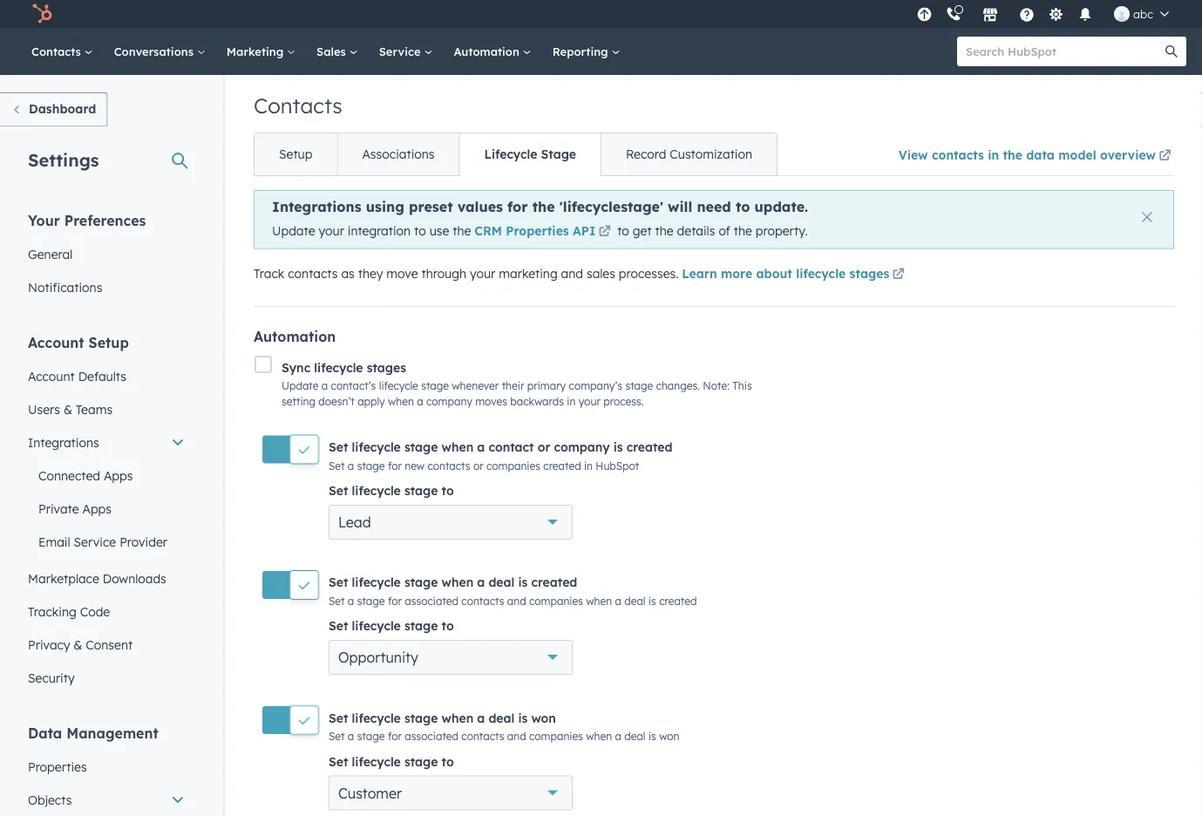Task type: locate. For each thing, give the bounding box(es) containing it.
0 horizontal spatial won
[[531, 710, 556, 725]]

link opens in a new window image
[[1159, 146, 1171, 167], [1159, 150, 1171, 162], [599, 224, 611, 241], [599, 226, 611, 238], [893, 264, 905, 285], [893, 269, 905, 281]]

changes.
[[656, 379, 700, 392]]

0 vertical spatial service
[[379, 44, 424, 58]]

0 horizontal spatial properties
[[28, 759, 87, 774]]

conversations link
[[104, 28, 216, 75]]

0 horizontal spatial setup
[[89, 333, 129, 351]]

0 horizontal spatial or
[[473, 459, 484, 472]]

set lifecycle stage when a deal is created set a stage for associated contacts and companies when a deal is created
[[329, 575, 697, 607]]

lifecycle down opportunity
[[352, 710, 401, 725]]

the for integrations using preset values for the 'lifecyclestage' will need to update.
[[532, 198, 555, 215]]

1 vertical spatial integrations
[[28, 435, 99, 450]]

close image
[[1142, 212, 1153, 222]]

0 horizontal spatial service
[[74, 534, 116, 549]]

1 account from the top
[[28, 333, 84, 351]]

contacts right new
[[428, 459, 470, 472]]

contacts inside set lifecycle stage when a deal is won set a stage for associated contacts and companies when a deal is won
[[462, 730, 504, 743]]

update up track
[[272, 223, 315, 238]]

customer button
[[329, 776, 573, 810]]

for up customer
[[388, 730, 402, 743]]

integrations down setup link
[[272, 198, 361, 215]]

companies inside set lifecycle stage when a deal is won set a stage for associated contacts and companies when a deal is won
[[529, 730, 583, 743]]

1 vertical spatial in
[[567, 395, 576, 408]]

1 horizontal spatial stages
[[850, 266, 890, 281]]

associated inside set lifecycle stage when a deal is won set a stage for associated contacts and companies when a deal is won
[[405, 730, 459, 743]]

sales
[[317, 44, 349, 58]]

2 vertical spatial in
[[584, 459, 593, 472]]

to right need
[[736, 198, 750, 215]]

private apps
[[38, 501, 112, 516]]

apps inside private apps link
[[82, 501, 112, 516]]

associations link
[[337, 133, 459, 175]]

1 vertical spatial companies
[[529, 594, 583, 607]]

0 vertical spatial or
[[538, 439, 550, 454]]

won
[[531, 710, 556, 725], [659, 730, 680, 743]]

defaults
[[78, 368, 126, 384]]

7 set from the top
[[329, 710, 348, 725]]

account
[[28, 333, 84, 351], [28, 368, 75, 384]]

processes.
[[619, 266, 679, 281]]

more
[[721, 266, 753, 281]]

0 vertical spatial won
[[531, 710, 556, 725]]

for left new
[[388, 459, 402, 472]]

1 horizontal spatial contacts
[[254, 92, 342, 119]]

link opens in a new window image inside learn more about lifecycle stages link
[[893, 269, 905, 281]]

contacts up opportunity popup button
[[462, 594, 504, 607]]

8 set from the top
[[329, 730, 345, 743]]

stage up opportunity
[[357, 594, 385, 607]]

stage left the whenever
[[421, 379, 449, 392]]

the right of
[[734, 223, 752, 238]]

notifications image
[[1078, 8, 1093, 24]]

1 vertical spatial won
[[659, 730, 680, 743]]

2 vertical spatial set lifecycle stage to
[[329, 754, 454, 769]]

integrations inside button
[[28, 435, 99, 450]]

when inside set lifecycle stage when a contact or company is created set a stage for new contacts or companies created in hubspot
[[442, 439, 474, 454]]

in left hubspot
[[584, 459, 593, 472]]

automation right "service" link at the left of page
[[454, 44, 523, 58]]

lifecycle
[[484, 146, 537, 162]]

contacts up setup link
[[254, 92, 342, 119]]

need
[[697, 198, 731, 215]]

& right users
[[64, 402, 72, 417]]

and left 'sales'
[[561, 266, 583, 281]]

lifecycle stage
[[484, 146, 576, 162]]

your right through
[[470, 266, 496, 281]]

backwards
[[510, 395, 564, 408]]

associated up opportunity popup button
[[405, 594, 459, 607]]

0 horizontal spatial stages
[[367, 360, 406, 375]]

update up setting
[[282, 379, 319, 392]]

1 horizontal spatial service
[[379, 44, 424, 58]]

properties inside data management element
[[28, 759, 87, 774]]

1 horizontal spatial in
[[584, 459, 593, 472]]

1 associated from the top
[[405, 594, 459, 607]]

0 vertical spatial apps
[[104, 468, 133, 483]]

set
[[329, 439, 348, 454], [329, 459, 345, 472], [329, 483, 348, 498], [329, 575, 348, 590], [329, 594, 345, 607], [329, 618, 348, 634], [329, 710, 348, 725], [329, 730, 345, 743], [329, 754, 348, 769]]

lifecycle
[[796, 266, 846, 281], [314, 360, 363, 375], [379, 379, 418, 392], [352, 439, 401, 454], [352, 483, 401, 498], [352, 575, 401, 590], [352, 618, 401, 634], [352, 710, 401, 725], [352, 754, 401, 769]]

& right the privacy
[[74, 637, 82, 652]]

email service provider
[[38, 534, 167, 549]]

marketing
[[499, 266, 558, 281]]

2 vertical spatial your
[[579, 395, 601, 408]]

1 vertical spatial stages
[[367, 360, 406, 375]]

1 horizontal spatial integrations
[[272, 198, 361, 215]]

0 vertical spatial in
[[988, 147, 999, 162]]

learn more about lifecycle stages
[[682, 266, 890, 281]]

in inside set lifecycle stage when a contact or company is created set a stage for new contacts or companies created in hubspot
[[584, 459, 593, 472]]

contacts down hubspot link
[[31, 44, 84, 58]]

and inside set lifecycle stage when a deal is won set a stage for associated contacts and companies when a deal is won
[[507, 730, 526, 743]]

1 vertical spatial set lifecycle stage to
[[329, 618, 454, 634]]

3 set lifecycle stage to from the top
[[329, 754, 454, 769]]

associated
[[405, 594, 459, 607], [405, 730, 459, 743]]

0 vertical spatial &
[[64, 402, 72, 417]]

company down the whenever
[[426, 395, 472, 408]]

properties down integrations using preset values for the 'lifecyclestage' will need to update.
[[506, 223, 569, 238]]

search image
[[1166, 45, 1178, 58]]

2 account from the top
[[28, 368, 75, 384]]

integrations up connected
[[28, 435, 99, 450]]

0 vertical spatial your
[[319, 223, 344, 238]]

details
[[677, 223, 715, 238]]

1 vertical spatial associated
[[405, 730, 459, 743]]

0 vertical spatial automation
[[454, 44, 523, 58]]

1 horizontal spatial properties
[[506, 223, 569, 238]]

record customization
[[626, 146, 752, 162]]

0 vertical spatial contacts
[[31, 44, 84, 58]]

service
[[379, 44, 424, 58], [74, 534, 116, 549]]

security
[[28, 670, 75, 685]]

overview
[[1100, 147, 1156, 162]]

deal
[[489, 575, 515, 590], [624, 594, 646, 607], [489, 710, 515, 725], [624, 730, 646, 743]]

1 vertical spatial your
[[470, 266, 496, 281]]

associated for customer
[[405, 730, 459, 743]]

companies
[[487, 459, 541, 472], [529, 594, 583, 607], [529, 730, 583, 743]]

using
[[366, 198, 404, 215]]

navigation
[[254, 133, 778, 176]]

2 vertical spatial companies
[[529, 730, 583, 743]]

lifecycle up customer
[[352, 754, 401, 769]]

sync
[[282, 360, 311, 375]]

associated up customer popup button
[[405, 730, 459, 743]]

1 vertical spatial company
[[554, 439, 610, 454]]

or right contact
[[538, 439, 550, 454]]

set lifecycle stage to up customer
[[329, 754, 454, 769]]

account for account setup
[[28, 333, 84, 351]]

tracking
[[28, 604, 77, 619]]

set lifecycle stage to for opportunity
[[329, 618, 454, 634]]

1 vertical spatial automation
[[254, 328, 336, 345]]

code
[[80, 604, 110, 619]]

or up the lead 'popup button'
[[473, 459, 484, 472]]

automation up sync
[[254, 328, 336, 345]]

the up crm properties api link
[[532, 198, 555, 215]]

primary
[[527, 379, 566, 392]]

1 vertical spatial update
[[282, 379, 319, 392]]

sales link
[[306, 28, 369, 75]]

1 vertical spatial contacts
[[254, 92, 342, 119]]

service inside "link"
[[74, 534, 116, 549]]

2 vertical spatial and
[[507, 730, 526, 743]]

lifecycle down lead at the left bottom
[[352, 575, 401, 590]]

stage
[[421, 379, 449, 392], [626, 379, 653, 392], [404, 439, 438, 454], [357, 459, 385, 472], [404, 483, 438, 498], [404, 575, 438, 590], [357, 594, 385, 607], [404, 618, 438, 634], [404, 710, 438, 725], [357, 730, 385, 743], [404, 754, 438, 769]]

account up users
[[28, 368, 75, 384]]

1 vertical spatial service
[[74, 534, 116, 549]]

service down private apps link
[[74, 534, 116, 549]]

and for opportunity
[[507, 594, 526, 607]]

and up opportunity popup button
[[507, 594, 526, 607]]

created
[[627, 439, 673, 454], [543, 459, 581, 472], [531, 575, 577, 590], [659, 594, 697, 607]]

in left data
[[988, 147, 999, 162]]

2 associated from the top
[[405, 730, 459, 743]]

track
[[254, 266, 284, 281]]

0 horizontal spatial in
[[567, 395, 576, 408]]

3 set from the top
[[329, 483, 348, 498]]

0 vertical spatial setup
[[279, 146, 313, 162]]

model
[[1059, 147, 1097, 162]]

is inside set lifecycle stage when a contact or company is created set a stage for new contacts or companies created in hubspot
[[614, 439, 623, 454]]

0 vertical spatial companies
[[487, 459, 541, 472]]

0 vertical spatial integrations
[[272, 198, 361, 215]]

management
[[66, 724, 158, 742]]

your down company's
[[579, 395, 601, 408]]

view contacts in the data model overview link
[[899, 136, 1174, 175]]

note:
[[703, 379, 730, 392]]

stage up opportunity popup button
[[404, 618, 438, 634]]

downloads
[[103, 571, 166, 586]]

&
[[64, 402, 72, 417], [74, 637, 82, 652]]

your preferences element
[[17, 211, 195, 304]]

properties up "objects" at left bottom
[[28, 759, 87, 774]]

hubspot
[[596, 459, 639, 472]]

properties link
[[17, 750, 195, 783]]

integrations inside alert
[[272, 198, 361, 215]]

associated inside "set lifecycle stage when a deal is created set a stage for associated contacts and companies when a deal is created"
[[405, 594, 459, 607]]

and inside "set lifecycle stage when a deal is created set a stage for associated contacts and companies when a deal is created"
[[507, 594, 526, 607]]

set lifecycle stage to down new
[[329, 483, 454, 498]]

2 horizontal spatial your
[[579, 395, 601, 408]]

1 vertical spatial and
[[507, 594, 526, 607]]

integrations for integrations using preset values for the 'lifecyclestage' will need to update.
[[272, 198, 361, 215]]

contacts inside set lifecycle stage when a contact or company is created set a stage for new contacts or companies created in hubspot
[[428, 459, 470, 472]]

contacts up customer popup button
[[462, 730, 504, 743]]

lifecycle inside set lifecycle stage when a contact or company is created set a stage for new contacts or companies created in hubspot
[[352, 439, 401, 454]]

service right sales link
[[379, 44, 424, 58]]

1 vertical spatial apps
[[82, 501, 112, 516]]

1 vertical spatial properties
[[28, 759, 87, 774]]

1 horizontal spatial &
[[74, 637, 82, 652]]

integrations using preset values for the 'lifecyclestage' will need to update. alert
[[254, 190, 1174, 249]]

0 vertical spatial update
[[272, 223, 315, 238]]

the for to get the details of the property.
[[734, 223, 752, 238]]

integrations for integrations
[[28, 435, 99, 450]]

account setup
[[28, 333, 129, 351]]

companies for opportunity
[[529, 594, 583, 607]]

in inside the "sync lifecycle stages update a contact's lifecycle stage whenever their primary company's stage changes. note: this setting doesn't apply when a company moves backwards in your process."
[[567, 395, 576, 408]]

setting
[[282, 395, 316, 408]]

stages inside the "sync lifecycle stages update a contact's lifecycle stage whenever their primary company's stage changes. note: this setting doesn't apply when a company moves backwards in your process."
[[367, 360, 406, 375]]

through
[[422, 266, 466, 281]]

1 set from the top
[[329, 439, 348, 454]]

stage down new
[[404, 483, 438, 498]]

company
[[426, 395, 472, 408], [554, 439, 610, 454]]

2 set lifecycle stage to from the top
[[329, 618, 454, 634]]

for
[[508, 198, 528, 215], [388, 459, 402, 472], [388, 594, 402, 607], [388, 730, 402, 743]]

service link
[[369, 28, 443, 75]]

contacts
[[932, 147, 984, 162], [288, 266, 338, 281], [428, 459, 470, 472], [462, 594, 504, 607], [462, 730, 504, 743]]

1 horizontal spatial or
[[538, 439, 550, 454]]

1 vertical spatial account
[[28, 368, 75, 384]]

for up opportunity
[[388, 594, 402, 607]]

1 horizontal spatial setup
[[279, 146, 313, 162]]

0 vertical spatial account
[[28, 333, 84, 351]]

the right 'use'
[[453, 223, 471, 238]]

preset
[[409, 198, 453, 215]]

general link
[[17, 238, 195, 271]]

company up hubspot
[[554, 439, 610, 454]]

the for update your integration to use the
[[453, 223, 471, 238]]

this
[[733, 379, 752, 392]]

apps up the "email service provider"
[[82, 501, 112, 516]]

lead button
[[329, 505, 573, 540]]

customer
[[338, 784, 402, 802]]

set lifecycle stage to up opportunity
[[329, 618, 454, 634]]

0 horizontal spatial company
[[426, 395, 472, 408]]

1 vertical spatial setup
[[89, 333, 129, 351]]

lifecycle down apply
[[352, 439, 401, 454]]

data management
[[28, 724, 158, 742]]

0 horizontal spatial &
[[64, 402, 72, 417]]

reporting
[[553, 44, 612, 58]]

stage down opportunity popup button
[[404, 710, 438, 725]]

1 set lifecycle stage to from the top
[[329, 483, 454, 498]]

apps inside connected apps link
[[104, 468, 133, 483]]

companies inside "set lifecycle stage when a deal is created set a stage for associated contacts and companies when a deal is created"
[[529, 594, 583, 607]]

to up customer popup button
[[442, 754, 454, 769]]

to up the lead 'popup button'
[[442, 483, 454, 498]]

0 horizontal spatial contacts
[[31, 44, 84, 58]]

5 set from the top
[[329, 594, 345, 607]]

and up customer popup button
[[507, 730, 526, 743]]

your up as
[[319, 223, 344, 238]]

1 horizontal spatial your
[[470, 266, 496, 281]]

the
[[1003, 147, 1023, 162], [532, 198, 555, 215], [453, 223, 471, 238], [655, 223, 674, 238], [734, 223, 752, 238]]

lifecycle up opportunity
[[352, 618, 401, 634]]

crm
[[475, 223, 502, 238]]

1 vertical spatial &
[[74, 637, 82, 652]]

1 horizontal spatial company
[[554, 439, 610, 454]]

marketplaces image
[[983, 8, 998, 24]]

calling icon button
[[939, 2, 969, 26]]

gary orlando image
[[1114, 6, 1130, 22]]

in down company's
[[567, 395, 576, 408]]

hubspot link
[[21, 3, 65, 24]]

company inside the "sync lifecycle stages update a contact's lifecycle stage whenever their primary company's stage changes. note: this setting doesn't apply when a company moves backwards in your process."
[[426, 395, 472, 408]]

automation
[[454, 44, 523, 58], [254, 328, 336, 345]]

2 horizontal spatial in
[[988, 147, 999, 162]]

stage up customer popup button
[[404, 754, 438, 769]]

contacts
[[31, 44, 84, 58], [254, 92, 342, 119]]

account up 'account defaults'
[[28, 333, 84, 351]]

for up crm properties api at the top of the page
[[508, 198, 528, 215]]

0 vertical spatial associated
[[405, 594, 459, 607]]

0 vertical spatial properties
[[506, 223, 569, 238]]

apps down integrations button
[[104, 468, 133, 483]]

marketplace downloads
[[28, 571, 166, 586]]

settings link
[[1045, 5, 1067, 23]]

0 vertical spatial set lifecycle stage to
[[329, 483, 454, 498]]

0 horizontal spatial integrations
[[28, 435, 99, 450]]

0 horizontal spatial your
[[319, 223, 344, 238]]

apply
[[358, 395, 385, 408]]

help button
[[1012, 0, 1042, 28]]

they
[[358, 266, 383, 281]]

0 vertical spatial company
[[426, 395, 472, 408]]

& for privacy
[[74, 637, 82, 652]]

1 horizontal spatial automation
[[454, 44, 523, 58]]

in inside view contacts in the data model overview link
[[988, 147, 999, 162]]



Task type: describe. For each thing, give the bounding box(es) containing it.
hubspot image
[[31, 3, 52, 24]]

to up opportunity popup button
[[442, 618, 454, 634]]

integrations button
[[17, 426, 195, 459]]

settings
[[28, 149, 99, 170]]

contacts right view
[[932, 147, 984, 162]]

your inside integrations using preset values for the 'lifecyclestage' will need to update. alert
[[319, 223, 344, 238]]

security link
[[17, 661, 195, 694]]

the right get
[[655, 223, 674, 238]]

doesn't
[[319, 395, 355, 408]]

crm properties api
[[475, 223, 596, 238]]

search button
[[1157, 37, 1187, 66]]

lifecycle right about
[[796, 266, 846, 281]]

stage left new
[[357, 459, 385, 472]]

move
[[387, 266, 418, 281]]

upgrade image
[[917, 7, 933, 23]]

learn more about lifecycle stages link
[[682, 264, 908, 285]]

stage up customer
[[357, 730, 385, 743]]

data
[[28, 724, 62, 742]]

sales
[[587, 266, 616, 281]]

for inside alert
[[508, 198, 528, 215]]

lifecycle up apply
[[379, 379, 418, 392]]

dashboard link
[[0, 92, 108, 127]]

abc button
[[1104, 0, 1180, 28]]

9 set from the top
[[329, 754, 348, 769]]

reporting link
[[542, 28, 631, 75]]

account setup element
[[17, 333, 195, 694]]

email service provider link
[[17, 525, 195, 558]]

view
[[899, 147, 928, 162]]

0 vertical spatial stages
[[850, 266, 890, 281]]

marketplace downloads link
[[17, 562, 195, 595]]

contacts left as
[[288, 266, 338, 281]]

view contacts in the data model overview
[[899, 147, 1156, 162]]

whenever
[[452, 379, 499, 392]]

update inside the "sync lifecycle stages update a contact's lifecycle stage whenever their primary company's stage changes. note: this setting doesn't apply when a company moves backwards in your process."
[[282, 379, 319, 392]]

use
[[430, 223, 449, 238]]

learn
[[682, 266, 717, 281]]

to left get
[[618, 223, 629, 238]]

contacts inside "set lifecycle stage when a deal is created set a stage for associated contacts and companies when a deal is created"
[[462, 594, 504, 607]]

update inside alert
[[272, 223, 315, 238]]

stage up new
[[404, 439, 438, 454]]

lifecycle up lead at the left bottom
[[352, 483, 401, 498]]

help image
[[1019, 8, 1035, 24]]

company inside set lifecycle stage when a contact or company is created set a stage for new contacts or companies created in hubspot
[[554, 439, 610, 454]]

private
[[38, 501, 79, 516]]

abc
[[1134, 7, 1154, 21]]

users
[[28, 402, 60, 417]]

1 horizontal spatial won
[[659, 730, 680, 743]]

account defaults
[[28, 368, 126, 384]]

track contacts as they move through your marketing and sales processes.
[[254, 266, 682, 281]]

consent
[[86, 637, 133, 652]]

2 set from the top
[[329, 459, 345, 472]]

set lifecycle stage when a deal is won set a stage for associated contacts and companies when a deal is won
[[329, 710, 680, 743]]

opportunity button
[[329, 640, 573, 675]]

tracking code
[[28, 604, 110, 619]]

conversations
[[114, 44, 197, 58]]

to get the details of the property.
[[614, 223, 808, 238]]

update.
[[755, 198, 808, 215]]

lifecycle inside "set lifecycle stage when a deal is created set a stage for associated contacts and companies when a deal is created"
[[352, 575, 401, 590]]

1 vertical spatial or
[[473, 459, 484, 472]]

apps for private apps
[[82, 501, 112, 516]]

sync lifecycle stages update a contact's lifecycle stage whenever their primary company's stage changes. note: this setting doesn't apply when a company moves backwards in your process.
[[282, 360, 752, 408]]

data
[[1026, 147, 1055, 162]]

process.
[[604, 395, 644, 408]]

contacts link
[[21, 28, 104, 75]]

companies for customer
[[529, 730, 583, 743]]

about
[[756, 266, 792, 281]]

opportunity
[[338, 649, 418, 666]]

Search HubSpot search field
[[957, 37, 1171, 66]]

general
[[28, 246, 73, 262]]

your inside the "sync lifecycle stages update a contact's lifecycle stage whenever their primary company's stage changes. note: this setting doesn't apply when a company moves backwards in your process."
[[579, 395, 601, 408]]

users & teams link
[[17, 393, 195, 426]]

lifecycle inside set lifecycle stage when a deal is won set a stage for associated contacts and companies when a deal is won
[[352, 710, 401, 725]]

6 set from the top
[[329, 618, 348, 634]]

get
[[633, 223, 652, 238]]

set lifecycle stage to for lead
[[329, 483, 454, 498]]

stage up process.
[[626, 379, 653, 392]]

apps for connected apps
[[104, 468, 133, 483]]

notifications button
[[1071, 0, 1100, 28]]

stage
[[541, 146, 576, 162]]

set lifecycle stage when a contact or company is created set a stage for new contacts or companies created in hubspot
[[329, 439, 673, 472]]

property.
[[756, 223, 808, 238]]

settings image
[[1048, 7, 1064, 23]]

associations
[[362, 146, 435, 162]]

values
[[457, 198, 503, 215]]

record
[[626, 146, 666, 162]]

associated for opportunity
[[405, 594, 459, 607]]

account for account defaults
[[28, 368, 75, 384]]

for inside "set lifecycle stage when a deal is created set a stage for associated contacts and companies when a deal is created"
[[388, 594, 402, 607]]

notifications
[[28, 279, 102, 295]]

connected apps
[[38, 468, 133, 483]]

marketplaces button
[[972, 0, 1009, 28]]

and for customer
[[507, 730, 526, 743]]

automation link
[[443, 28, 542, 75]]

their
[[502, 379, 524, 392]]

to left 'use'
[[414, 223, 426, 238]]

contact
[[489, 439, 534, 454]]

lifecycle up "contact's"
[[314, 360, 363, 375]]

for inside set lifecycle stage when a deal is won set a stage for associated contacts and companies when a deal is won
[[388, 730, 402, 743]]

email
[[38, 534, 70, 549]]

contact's
[[331, 379, 376, 392]]

of
[[719, 223, 731, 238]]

'lifecyclestage'
[[560, 198, 664, 215]]

for inside set lifecycle stage when a contact or company is created set a stage for new contacts or companies created in hubspot
[[388, 459, 402, 472]]

integration
[[348, 223, 411, 238]]

privacy & consent link
[[17, 628, 195, 661]]

navigation containing setup
[[254, 133, 778, 176]]

objects button
[[17, 783, 195, 816]]

integrations using preset values for the 'lifecyclestage' will need to update.
[[272, 198, 808, 215]]

connected apps link
[[17, 459, 195, 492]]

privacy & consent
[[28, 637, 133, 652]]

& for users
[[64, 402, 72, 417]]

data management element
[[17, 723, 195, 816]]

the left data
[[1003, 147, 1023, 162]]

upgrade link
[[914, 5, 936, 23]]

marketing
[[227, 44, 287, 58]]

new
[[405, 459, 425, 472]]

properties inside integrations using preset values for the 'lifecyclestage' will need to update. alert
[[506, 223, 569, 238]]

connected
[[38, 468, 100, 483]]

abc menu
[[912, 0, 1181, 28]]

companies inside set lifecycle stage when a contact or company is created set a stage for new contacts or companies created in hubspot
[[487, 459, 541, 472]]

provider
[[120, 534, 167, 549]]

calling icon image
[[946, 7, 962, 22]]

set lifecycle stage to for customer
[[329, 754, 454, 769]]

stage down the lead 'popup button'
[[404, 575, 438, 590]]

customization
[[670, 146, 752, 162]]

users & teams
[[28, 402, 113, 417]]

objects
[[28, 792, 72, 807]]

0 vertical spatial and
[[561, 266, 583, 281]]

when inside the "sync lifecycle stages update a contact's lifecycle stage whenever their primary company's stage changes. note: this setting doesn't apply when a company moves backwards in your process."
[[388, 395, 414, 408]]

0 horizontal spatial automation
[[254, 328, 336, 345]]

4 set from the top
[[329, 575, 348, 590]]

will
[[668, 198, 693, 215]]

account defaults link
[[17, 360, 195, 393]]



Task type: vqa. For each thing, say whether or not it's contained in the screenshot.
User Guides element
no



